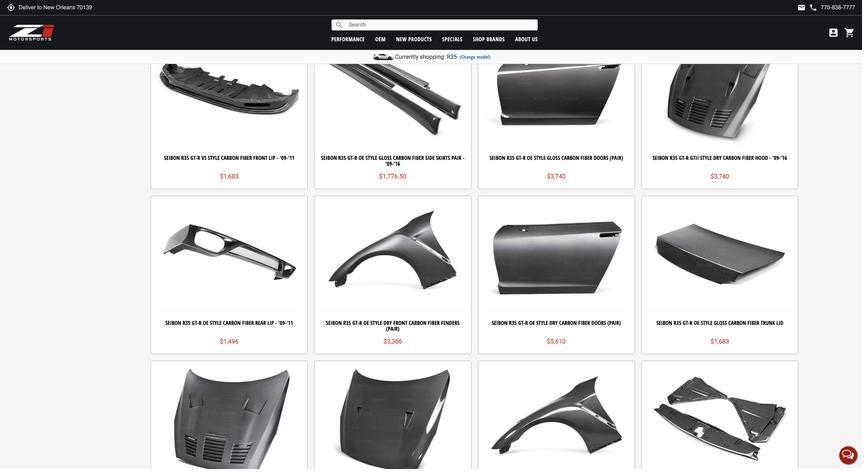 Task type: locate. For each thing, give the bounding box(es) containing it.
brands
[[486, 35, 505, 43]]

- for seibon r35 gt-r gtii style dry carbon fiber hood - '09-'16
[[769, 154, 771, 162]]

seibon r35 gt-r oe style dry front carbon fiber fenders (pair)
[[326, 319, 460, 333]]

'16 up $1,776.50
[[394, 160, 400, 168]]

$5,610
[[547, 338, 566, 345]]

fiber inside seibon r35 gt-r oe style gloss carbon fiber side skirts pair - '09-'16
[[412, 154, 424, 162]]

gloss
[[379, 154, 392, 162], [547, 154, 560, 162], [714, 319, 727, 327]]

'11
[[288, 154, 294, 162], [287, 319, 293, 327]]

r35 for seibon r35 gt-r oe style dry carbon fiber doors (pair)
[[509, 319, 517, 327]]

shop brands link
[[473, 35, 505, 43]]

shop
[[473, 35, 485, 43]]

'09-
[[280, 154, 288, 162], [773, 154, 781, 162], [386, 160, 394, 168], [278, 319, 287, 327]]

r inside seibon r35 gt-r oe style gloss carbon fiber side skirts pair - '09-'16
[[354, 154, 357, 162]]

trunk
[[761, 319, 775, 327]]

r35 inside seibon r35 gt-r oe style gloss carbon fiber side skirts pair - '09-'16
[[338, 154, 346, 162]]

seibon
[[164, 154, 180, 162], [321, 154, 337, 162], [490, 154, 505, 162], [653, 154, 669, 162], [165, 319, 181, 327], [326, 319, 342, 327], [492, 319, 508, 327], [656, 319, 672, 327]]

r35
[[447, 53, 457, 60], [181, 154, 189, 162], [338, 154, 346, 162], [507, 154, 515, 162], [670, 154, 678, 162], [183, 319, 190, 327], [343, 319, 351, 327], [509, 319, 517, 327], [674, 319, 681, 327]]

seibon for seibon r35 gt-r oe style gloss carbon fiber trunk lid
[[656, 319, 672, 327]]

1 horizontal spatial '16
[[781, 154, 787, 162]]

dry right the gtii
[[713, 154, 722, 162]]

style inside seibon r35 gt-r oe style dry front carbon fiber fenders (pair)
[[370, 319, 382, 327]]

$1,683 for gloss
[[711, 338, 729, 345]]

seibon r35 gt-r oe style gloss carbon fiber side skirts pair - '09-'16
[[321, 154, 465, 168]]

dry up $5,610
[[549, 319, 558, 327]]

'11 for seibon r35 gt-r oe style carbon fiber rear lip - '09-'11
[[287, 319, 293, 327]]

'16 inside seibon r35 gt-r oe style gloss carbon fiber side skirts pair - '09-'16
[[394, 160, 400, 168]]

currently
[[395, 53, 418, 60]]

style for seibon r35 gt-r vs style carbon fiber front lip - '09-'11
[[208, 154, 220, 162]]

(pair) for seibon r35 gt-r oe style gloss carbon fiber doors (pair)
[[610, 154, 623, 162]]

model)
[[477, 54, 491, 60]]

$1,683
[[220, 173, 239, 180], [711, 338, 729, 345]]

doors
[[594, 154, 608, 162], [591, 319, 606, 327]]

2 horizontal spatial gloss
[[714, 319, 727, 327]]

gt- for seibon r35 gt-r oe style carbon fiber rear lip - '09-'11
[[192, 319, 199, 327]]

0 horizontal spatial $1,683
[[220, 173, 239, 180]]

0 horizontal spatial dry
[[384, 319, 392, 327]]

'11 for seibon r35 gt-r vs style carbon fiber front lip - '09-'11
[[288, 154, 294, 162]]

shopping:
[[420, 53, 445, 60]]

phone
[[809, 3, 818, 12]]

oem
[[375, 35, 386, 43]]

'09- for seibon r35 gt-r oe style carbon fiber rear lip - '09-'11
[[278, 319, 287, 327]]

1 horizontal spatial front
[[393, 319, 407, 327]]

1 vertical spatial doors
[[591, 319, 606, 327]]

r35 for seibon r35 gt-r oe style gloss carbon fiber doors (pair)
[[507, 154, 515, 162]]

dry inside seibon r35 gt-r oe style dry front carbon fiber fenders (pair)
[[384, 319, 392, 327]]

vs
[[202, 154, 207, 162]]

gt- for seibon r35 gt-r oe style gloss carbon fiber side skirts pair - '09-'16
[[347, 154, 354, 162]]

new products
[[396, 35, 432, 43]]

r35 for seibon r35 gt-r oe style gloss carbon fiber trunk lid
[[674, 319, 681, 327]]

oe for seibon r35 gt-r oe style carbon fiber rear lip - '09-'11
[[203, 319, 208, 327]]

style inside seibon r35 gt-r oe style gloss carbon fiber side skirts pair - '09-'16
[[366, 154, 377, 162]]

oe for seibon r35 gt-r oe style gloss carbon fiber doors (pair)
[[527, 154, 533, 162]]

r inside seibon r35 gt-r oe style dry front carbon fiber fenders (pair)
[[359, 319, 362, 327]]

products
[[408, 35, 432, 43]]

oe inside seibon r35 gt-r oe style dry front carbon fiber fenders (pair)
[[363, 319, 369, 327]]

lip for rear
[[267, 319, 274, 327]]

- for seibon r35 gt-r vs style carbon fiber front lip - '09-'11
[[277, 154, 278, 162]]

1 vertical spatial lip
[[267, 319, 274, 327]]

$3,740
[[547, 8, 566, 15], [547, 173, 566, 180], [711, 173, 729, 180]]

phone link
[[809, 3, 855, 12]]

r for seibon r35 gt-r oe style gloss carbon fiber trunk lid
[[690, 319, 693, 327]]

1 horizontal spatial $1,683
[[711, 338, 729, 345]]

style for seibon r35 gt-r oe style carbon fiber rear lip - '09-'11
[[210, 319, 222, 327]]

fiber
[[240, 154, 252, 162], [412, 154, 424, 162], [581, 154, 592, 162], [742, 154, 754, 162], [242, 319, 254, 327], [428, 319, 440, 327], [578, 319, 590, 327], [748, 319, 759, 327]]

dry up $3,366
[[384, 319, 392, 327]]

seibon inside seibon r35 gt-r oe style gloss carbon fiber side skirts pair - '09-'16
[[321, 154, 337, 162]]

front
[[253, 154, 267, 162], [393, 319, 407, 327]]

r for seibon r35 gt-r oe style dry front carbon fiber fenders (pair)
[[359, 319, 362, 327]]

r35 for seibon r35 gt-r oe style gloss carbon fiber side skirts pair - '09-'16
[[338, 154, 346, 162]]

search
[[335, 21, 343, 29]]

specials link
[[442, 35, 463, 43]]

carbon inside seibon r35 gt-r oe style dry front carbon fiber fenders (pair)
[[409, 319, 427, 327]]

r35 inside seibon r35 gt-r oe style dry front carbon fiber fenders (pair)
[[343, 319, 351, 327]]

'16 right hood
[[781, 154, 787, 162]]

gt- inside seibon r35 gt-r oe style gloss carbon fiber side skirts pair - '09-'16
[[347, 154, 354, 162]]

lip
[[269, 154, 275, 162], [267, 319, 274, 327]]

1 vertical spatial $1,683
[[711, 338, 729, 345]]

2 horizontal spatial dry
[[713, 154, 722, 162]]

dry for (pair)
[[384, 319, 392, 327]]

oe inside seibon r35 gt-r oe style gloss carbon fiber side skirts pair - '09-'16
[[359, 154, 364, 162]]

1 vertical spatial '11
[[287, 319, 293, 327]]

shopping_cart
[[844, 27, 855, 38]]

1 vertical spatial front
[[393, 319, 407, 327]]

gt- for seibon r35 gt-r oe style gloss carbon fiber trunk lid
[[683, 319, 690, 327]]

oe for seibon r35 gt-r oe style gloss carbon fiber trunk lid
[[694, 319, 700, 327]]

r for seibon r35 gt-r oe style dry carbon fiber doors (pair)
[[525, 319, 528, 327]]

0 vertical spatial lip
[[269, 154, 275, 162]]

dry
[[713, 154, 722, 162], [384, 319, 392, 327], [549, 319, 558, 327]]

carbon
[[221, 154, 239, 162], [393, 154, 411, 162], [562, 154, 579, 162], [723, 154, 741, 162], [223, 319, 241, 327], [409, 319, 427, 327], [559, 319, 577, 327], [728, 319, 746, 327]]

1 horizontal spatial dry
[[549, 319, 558, 327]]

0 vertical spatial doors
[[594, 154, 608, 162]]

seibon for seibon r35 gt-r oe style gloss carbon fiber doors (pair)
[[490, 154, 505, 162]]

gt-
[[190, 154, 197, 162], [347, 154, 354, 162], [516, 154, 523, 162], [679, 154, 686, 162], [192, 319, 199, 327], [352, 319, 359, 327], [518, 319, 525, 327], [683, 319, 690, 327]]

hood
[[755, 154, 768, 162]]

gt- inside seibon r35 gt-r oe style dry front carbon fiber fenders (pair)
[[352, 319, 359, 327]]

style
[[208, 154, 220, 162], [366, 154, 377, 162], [534, 154, 546, 162], [700, 154, 712, 162], [210, 319, 222, 327], [370, 319, 382, 327], [536, 319, 548, 327], [701, 319, 713, 327]]

0 vertical spatial front
[[253, 154, 267, 162]]

'09- inside seibon r35 gt-r oe style gloss carbon fiber side skirts pair - '09-'16
[[386, 160, 394, 168]]

my_location
[[7, 3, 15, 12]]

side
[[425, 154, 435, 162]]

gt- for seibon r35 gt-r gtii style dry carbon fiber hood - '09-'16
[[679, 154, 686, 162]]

gloss inside seibon r35 gt-r oe style gloss carbon fiber side skirts pair - '09-'16
[[379, 154, 392, 162]]

$1,683 down seibon r35 gt-r vs style carbon fiber front lip - '09-'11 at the top of page
[[220, 173, 239, 180]]

lid
[[777, 319, 783, 327]]

(pair)
[[610, 154, 623, 162], [607, 319, 621, 327], [386, 325, 400, 333]]

r for seibon r35 gt-r vs style carbon fiber front lip - '09-'11
[[197, 154, 200, 162]]

r
[[197, 154, 200, 162], [354, 154, 357, 162], [523, 154, 526, 162], [686, 154, 689, 162], [199, 319, 202, 327], [359, 319, 362, 327], [525, 319, 528, 327], [690, 319, 693, 327]]

$1,683 down seibon r35 gt-r oe style gloss carbon fiber trunk lid
[[711, 338, 729, 345]]

0 vertical spatial $1,683
[[220, 173, 239, 180]]

-
[[277, 154, 278, 162], [463, 154, 465, 162], [769, 154, 771, 162], [275, 319, 277, 327]]

0 horizontal spatial '16
[[394, 160, 400, 168]]

oe
[[359, 154, 364, 162], [527, 154, 533, 162], [203, 319, 208, 327], [363, 319, 369, 327], [529, 319, 535, 327], [694, 319, 700, 327]]

r35 for seibon r35 gt-r vs style carbon fiber front lip - '09-'11
[[181, 154, 189, 162]]

Search search field
[[343, 20, 538, 30]]

$1,589.50
[[379, 8, 406, 15]]

1 horizontal spatial gloss
[[547, 154, 560, 162]]

'16
[[781, 154, 787, 162], [394, 160, 400, 168]]

(change
[[460, 54, 475, 60]]

us
[[532, 35, 538, 43]]

oe for seibon r35 gt-r oe style dry carbon fiber doors (pair)
[[529, 319, 535, 327]]

'09- for seibon r35 gt-r gtii style dry carbon fiber hood - '09-'16
[[773, 154, 781, 162]]

0 horizontal spatial front
[[253, 154, 267, 162]]

seibon inside seibon r35 gt-r oe style dry front carbon fiber fenders (pair)
[[326, 319, 342, 327]]

about us
[[515, 35, 538, 43]]

0 vertical spatial '11
[[288, 154, 294, 162]]

about
[[515, 35, 531, 43]]

oe for seibon r35 gt-r oe style gloss carbon fiber side skirts pair - '09-'16
[[359, 154, 364, 162]]

fiber inside seibon r35 gt-r oe style dry front carbon fiber fenders (pair)
[[428, 319, 440, 327]]

style for seibon r35 gt-r oe style dry front carbon fiber fenders (pair)
[[370, 319, 382, 327]]

seibon r35 gt-r oe style gloss carbon fiber trunk lid
[[656, 319, 783, 327]]

0 horizontal spatial gloss
[[379, 154, 392, 162]]

performance
[[331, 35, 365, 43]]



Task type: describe. For each thing, give the bounding box(es) containing it.
r for seibon r35 gt-r gtii style dry carbon fiber hood - '09-'16
[[686, 154, 689, 162]]

$3,740 for seibon r35 gt-r oe style gloss carbon fiber doors (pair)
[[547, 173, 566, 180]]

pair
[[452, 154, 461, 162]]

$1,496
[[220, 338, 239, 345]]

'09- for seibon r35 gt-r vs style carbon fiber front lip - '09-'11
[[280, 154, 288, 162]]

shop brands
[[473, 35, 505, 43]]

currently shopping: r35 (change model)
[[395, 53, 491, 60]]

rear
[[255, 319, 266, 327]]

gloss for trunk
[[714, 319, 727, 327]]

fenders
[[441, 319, 460, 327]]

seibon for seibon r35 gt-r oe style dry front carbon fiber fenders (pair)
[[326, 319, 342, 327]]

gloss for side
[[379, 154, 392, 162]]

z1 motorsports logo image
[[9, 24, 55, 41]]

$3,740 for seibon r35 gt-r gtii style dry carbon fiber hood - '09-'16
[[711, 173, 729, 180]]

about us link
[[515, 35, 538, 43]]

account_box link
[[826, 27, 841, 38]]

gt- for seibon r35 gt-r vs style carbon fiber front lip - '09-'11
[[190, 154, 197, 162]]

seibon r35 gt-r oe style dry carbon fiber doors (pair)
[[492, 319, 621, 327]]

skirts
[[436, 154, 450, 162]]

specials
[[442, 35, 463, 43]]

r for seibon r35 gt-r oe style carbon fiber rear lip - '09-'11
[[199, 319, 202, 327]]

mail link
[[798, 3, 806, 12]]

seibon r35 gt-r oe style carbon fiber rear lip - '09-'11
[[165, 319, 293, 327]]

shopping_cart link
[[843, 27, 855, 38]]

gt- for seibon r35 gt-r oe style dry front carbon fiber fenders (pair)
[[352, 319, 359, 327]]

r for seibon r35 gt-r oe style gloss carbon fiber doors (pair)
[[523, 154, 526, 162]]

$1,776.50
[[379, 173, 406, 180]]

seibon r35 gt-r vs style carbon fiber front lip - '09-'11
[[164, 154, 294, 162]]

dry for '09-
[[713, 154, 722, 162]]

r35 for seibon r35 gt-r oe style dry front carbon fiber fenders (pair)
[[343, 319, 351, 327]]

$3,366
[[384, 338, 402, 345]]

front inside seibon r35 gt-r oe style dry front carbon fiber fenders (pair)
[[393, 319, 407, 327]]

seibon for seibon r35 gt-r oe style dry carbon fiber doors (pair)
[[492, 319, 508, 327]]

- for seibon r35 gt-r oe style carbon fiber rear lip - '09-'11
[[275, 319, 277, 327]]

style for seibon r35 gt-r oe style gloss carbon fiber side skirts pair - '09-'16
[[366, 154, 377, 162]]

performance link
[[331, 35, 365, 43]]

r35 for seibon r35 gt-r oe style carbon fiber rear lip - '09-'11
[[183, 319, 190, 327]]

account_box
[[828, 27, 839, 38]]

mail phone
[[798, 3, 818, 12]]

seibon for seibon r35 gt-r vs style carbon fiber front lip - '09-'11
[[164, 154, 180, 162]]

doors for seibon r35 gt-r oe style gloss carbon fiber doors (pair)
[[594, 154, 608, 162]]

r35 for seibon r35 gt-r gtii style dry carbon fiber hood - '09-'16
[[670, 154, 678, 162]]

mail
[[798, 3, 806, 12]]

gloss for doors
[[547, 154, 560, 162]]

style for seibon r35 gt-r oe style gloss carbon fiber doors (pair)
[[534, 154, 546, 162]]

style for seibon r35 gt-r oe style gloss carbon fiber trunk lid
[[701, 319, 713, 327]]

$1,683 for carbon
[[220, 173, 239, 180]]

carbon inside seibon r35 gt-r oe style gloss carbon fiber side skirts pair - '09-'16
[[393, 154, 411, 162]]

new
[[396, 35, 407, 43]]

gtii
[[690, 154, 699, 162]]

- inside seibon r35 gt-r oe style gloss carbon fiber side skirts pair - '09-'16
[[463, 154, 465, 162]]

gt- for seibon r35 gt-r oe style dry carbon fiber doors (pair)
[[518, 319, 525, 327]]

oe for seibon r35 gt-r oe style dry front carbon fiber fenders (pair)
[[363, 319, 369, 327]]

gt- for seibon r35 gt-r oe style gloss carbon fiber doors (pair)
[[516, 154, 523, 162]]

seibon r35 gt-r oe style gloss carbon fiber doors (pair)
[[490, 154, 623, 162]]

seibon r35 gt-r gtii style dry carbon fiber hood - '09-'16
[[653, 154, 787, 162]]

doors for seibon r35 gt-r oe style dry carbon fiber doors (pair)
[[591, 319, 606, 327]]

oem link
[[375, 35, 386, 43]]

$2,431
[[220, 8, 239, 15]]

(change model) link
[[460, 54, 491, 60]]

seibon for seibon r35 gt-r oe style gloss carbon fiber side skirts pair - '09-'16
[[321, 154, 337, 162]]

seibon for seibon r35 gt-r oe style carbon fiber rear lip - '09-'11
[[165, 319, 181, 327]]

style for seibon r35 gt-r oe style dry carbon fiber doors (pair)
[[536, 319, 548, 327]]

(pair) for seibon r35 gt-r oe style dry carbon fiber doors (pair)
[[607, 319, 621, 327]]

new products link
[[396, 35, 432, 43]]

lip for front
[[269, 154, 275, 162]]

r for seibon r35 gt-r oe style gloss carbon fiber side skirts pair - '09-'16
[[354, 154, 357, 162]]

(pair) inside seibon r35 gt-r oe style dry front carbon fiber fenders (pair)
[[386, 325, 400, 333]]

style for seibon r35 gt-r gtii style dry carbon fiber hood - '09-'16
[[700, 154, 712, 162]]

seibon for seibon r35 gt-r gtii style dry carbon fiber hood - '09-'16
[[653, 154, 669, 162]]

$2,057
[[711, 8, 729, 15]]



Task type: vqa. For each thing, say whether or not it's contained in the screenshot.
Seibon R35 GT-R OE Style Gloss Carbon Fiber Doors (Pair) $3,740
yes



